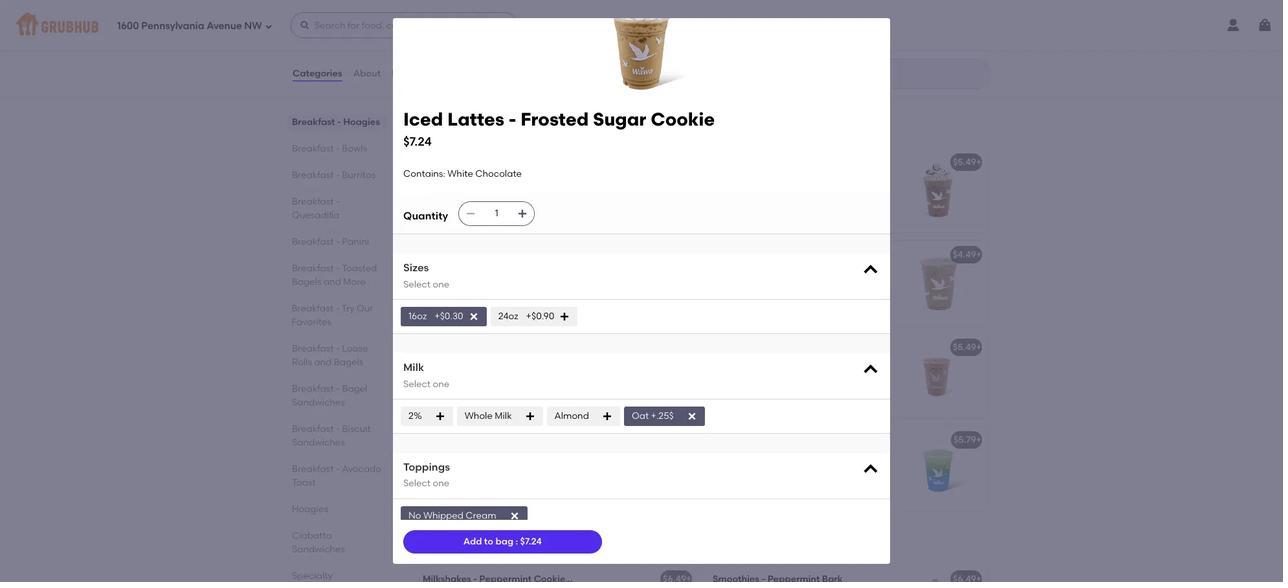 Task type: vqa. For each thing, say whether or not it's contained in the screenshot.
Dessert
no



Task type: describe. For each thing, give the bounding box(es) containing it.
with inside "contains: top with peppermint pcs, white chocolate, mint syrup"
[[775, 360, 796, 371]]

breakfast - quesadilla
[[292, 196, 340, 221]]

iced coffees - peppermint bark image
[[600, 241, 697, 325]]

breakfast - panini tab
[[292, 235, 383, 249]]

$6.09 +
[[663, 17, 692, 28]]

steamers - peppermint bark
[[423, 17, 548, 28]]

whole milk
[[465, 410, 512, 421]]

breakfast - bagel sandwiches
[[292, 383, 367, 408]]

- inside breakfast - bowls tab
[[336, 143, 340, 154]]

0 horizontal spatial hoagies
[[292, 504, 328, 515]]

breakfast - hoagies tab
[[292, 115, 383, 129]]

+ for steamers - peppermint bark image
[[686, 17, 692, 28]]

breakfast for breakfast - panini
[[292, 236, 334, 247]]

add
[[463, 536, 482, 547]]

sizes select one
[[403, 262, 449, 290]]

sips for frozen holiday sips
[[519, 536, 547, 552]]

iced holiday sips
[[414, 119, 532, 135]]

about button
[[353, 51, 381, 97]]

:
[[516, 536, 518, 547]]

contains: for iced lattes - frosted sugar cookie image
[[423, 175, 465, 186]]

toasted
[[342, 263, 377, 274]]

breakfast - avocado toast
[[292, 464, 381, 488]]

16oz
[[409, 311, 427, 322]]

breakfast - panini
[[292, 236, 369, 247]]

bagels inside breakfast - loose rolls and bagels
[[334, 357, 364, 368]]

iced coffees - frosted sugar cookie
[[713, 249, 873, 260]]

white inside contains: white chocolate, mint syrup, top with peppermint pcs
[[467, 267, 493, 278]]

- inside breakfast - quesadilla
[[336, 196, 340, 207]]

2 blend from the left
[[852, 17, 877, 28]]

milk select one
[[403, 361, 449, 390]]

top inside "contains: top with peppermint pcs, white chocolate, mint syrup"
[[757, 360, 773, 371]]

toppings select one
[[403, 461, 450, 489]]

chocolate, inside contains: white chocolate, mint syrup, top with peppermint pcs
[[495, 267, 544, 278]]

top inside contains: white chocolate, mint syrup, top with peppermint pcs
[[452, 280, 468, 291]]

+ for 'iced coffees - peppermint bark' image
[[686, 249, 692, 260]]

$6.09
[[663, 17, 686, 28]]

- inside breakfast - panini tab
[[336, 236, 340, 247]]

iced lattes - frosted sugar cookie image
[[600, 148, 697, 232]]

$7.24 inside iced lattes - frosted sugar cookie $7.24
[[403, 134, 432, 149]]

toppings
[[403, 461, 450, 473]]

breakfast - try our favorites
[[292, 303, 374, 328]]

ciabatta sandwiches tab
[[292, 529, 383, 556]]

coffee
[[777, 17, 807, 28]]

recharger
[[713, 434, 760, 445]]

breakfast - loose rolls and bagels
[[292, 343, 368, 368]]

ciabatta
[[292, 530, 332, 541]]

breakfast for breakfast - loose rolls and bagels
[[292, 343, 334, 354]]

breakfast - burritos tab
[[292, 168, 383, 182]]

contains: top with peppermint pcs, white chocolate, mint syrup
[[713, 360, 869, 384]]

$5.49 + for contains: chocolate sauce
[[953, 342, 982, 353]]

sugar for coffees
[[813, 249, 840, 260]]

milkshakes - peppermint cookies & cream image
[[600, 565, 697, 582]]

sandwiches for biscuit
[[292, 437, 345, 448]]

bag
[[496, 536, 514, 547]]

cold brews - peppermint bark image
[[890, 333, 988, 417]]

pennsylvania
[[141, 20, 204, 31]]

breakfast for breakfast - biscuit sandwiches
[[292, 424, 334, 435]]

reviews
[[392, 68, 428, 79]]

almond
[[555, 410, 589, 421]]

select for sizes
[[403, 279, 431, 290]]

chocolate, inside "contains: top with peppermint pcs, white chocolate, mint syrup"
[[741, 373, 790, 384]]

breakfast for breakfast - avocado toast
[[292, 464, 334, 475]]

mint inside "contains: top with peppermint pcs, white chocolate, mint syrup"
[[792, 373, 811, 384]]

loose
[[342, 343, 368, 354]]

peppermint for contains: top with peppermint pcs, white chocolate, mint syrup
[[798, 360, 849, 371]]

1 blend from the left
[[749, 17, 775, 28]]

breakfast for breakfast - bowls
[[292, 143, 334, 154]]

breakfast - avocado toast tab
[[292, 462, 383, 490]]

+ for recharger energy drinks - winter blues (blue raspberry, vanilla) image
[[977, 434, 982, 445]]

+ for cold brews - peppermint bark image
[[977, 342, 982, 353]]

nw
[[244, 20, 262, 31]]

syrup inside "contains: top with peppermint pcs, white chocolate, mint syrup"
[[813, 373, 838, 384]]

breakfast - bagel sandwiches tab
[[292, 382, 383, 409]]

contains: for 'iced coffees - peppermint bark' image
[[423, 267, 465, 278]]

peppermint for iced coffees - peppermint mocha
[[487, 342, 540, 353]]

our
[[357, 303, 374, 314]]

reviews button
[[391, 51, 429, 97]]

syrup inside contains: chocolate sauce, mint syrup
[[713, 188, 738, 199]]

$4.49 for iced coffees - frosted sugar cookie
[[953, 249, 977, 260]]

+ for iced coffees - peppermint mocha image on the bottom
[[686, 342, 692, 353]]

burritos
[[342, 170, 376, 181]]

- inside holiday blend coffee - holiday blend 'button'
[[809, 17, 813, 28]]

panini
[[342, 236, 369, 247]]

breakfast - burritos
[[292, 170, 376, 181]]

sizes
[[403, 262, 429, 274]]

toast
[[292, 477, 316, 488]]

breakfast for breakfast - quesadilla
[[292, 196, 334, 207]]

Input item quantity number field
[[483, 202, 511, 225]]

$4.49 + for iced coffees - peppermint bark
[[663, 249, 692, 260]]

+.25$
[[651, 410, 674, 421]]

$4.89 +
[[663, 434, 692, 445]]

breakfast - loose rolls and bagels tab
[[292, 342, 383, 369]]

steamers - peppermint bark image
[[600, 9, 697, 93]]

- inside breakfast - loose rolls and bagels
[[336, 343, 340, 354]]

frozen holiday sips
[[414, 536, 547, 552]]

breakfast for breakfast - burritos
[[292, 170, 334, 181]]

- inside breakfast - try our favorites
[[336, 303, 340, 314]]

main navigation navigation
[[0, 0, 1283, 51]]

iced for iced coffees - peppermint mocha
[[423, 342, 442, 353]]

quesadilla
[[292, 210, 339, 221]]

contains: white chocolate, mint syrup, top with peppermint pcs
[[423, 267, 565, 291]]

+ for the iced coffees - frosted sugar cookie image
[[977, 249, 982, 260]]

breakfast - biscuit sandwiches tab
[[292, 422, 383, 449]]

- inside breakfast - hoagies tab
[[337, 117, 341, 128]]

iced for iced lattes - frosted sugar cookie $7.24
[[403, 108, 443, 130]]

breakfast - toasted bagels and more
[[292, 263, 377, 288]]

+$0.90
[[526, 311, 555, 322]]

iced for iced coffees - peppermint bark
[[423, 249, 442, 260]]

$3.89 +
[[663, 342, 692, 353]]

2%
[[409, 410, 422, 421]]

pcs
[[547, 280, 562, 291]]

contains: for cold brews - peppermint bark image
[[713, 360, 755, 371]]

raspberry,
[[913, 434, 961, 445]]

holiday blend coffee - holiday blend
[[713, 17, 877, 28]]

mocha for iced coffees - peppermint mocha
[[542, 342, 573, 353]]

contains: chocolate sauce for recharger energy drinks - winter blues (blue raspberry, vanilla)
[[423, 453, 543, 464]]

add to bag : $7.24
[[463, 536, 542, 547]]

breakfast for breakfast - hoagies
[[292, 117, 335, 128]]

iced lattes - frosted sugar cookie $7.24
[[403, 108, 715, 149]]

breakfast - quesadilla tab
[[292, 195, 383, 222]]

contains: white chocolate button
[[415, 148, 697, 232]]

frosted for lattes
[[521, 108, 589, 130]]

milk inside milk select one
[[403, 361, 424, 374]]

$5.79 +
[[954, 434, 982, 445]]

1600
[[117, 20, 139, 31]]

cold brews - peppermint mocha
[[423, 434, 566, 445]]

peppermint for cold brews - peppermint mocha
[[481, 434, 534, 445]]

- inside iced lattes - frosted sugar cookie $7.24
[[509, 108, 516, 130]]

mocha for cold brews - peppermint mocha
[[536, 434, 566, 445]]

try
[[342, 303, 355, 314]]

select for milk
[[403, 379, 431, 390]]

chocolate inside contains: chocolate sauce, mint syrup
[[757, 175, 804, 186]]

recharger energy drinks - winter blues (blue raspberry, vanilla)
[[713, 434, 997, 445]]

vanilla)
[[963, 434, 997, 445]]

whole
[[465, 410, 493, 421]]

0 vertical spatial bark
[[528, 17, 548, 28]]

$3.89
[[663, 342, 686, 353]]

iced coffees - frosted sugar cookie image
[[890, 241, 988, 325]]

specialty tab
[[292, 569, 383, 582]]

brews for cold brews - peppermint mocha
[[446, 434, 473, 445]]

3 sandwiches from the top
[[292, 544, 345, 555]]

quantity
[[403, 210, 448, 222]]

frozen
[[414, 536, 459, 552]]

bagels inside breakfast - toasted bagels and more
[[292, 277, 322, 288]]

cream
[[466, 510, 496, 521]]

bowls
[[342, 143, 367, 154]]

iced for iced coffees - frosted sugar cookie
[[713, 249, 733, 260]]

no
[[409, 510, 421, 521]]

- inside breakfast - toasted bagels and more
[[336, 263, 340, 274]]

- inside breakfast - biscuit sandwiches
[[336, 424, 340, 435]]

iced coffees - peppermint mocha image
[[600, 333, 697, 417]]

1 horizontal spatial $7.24
[[520, 536, 542, 547]]

sauce for recharger energy drinks - winter blues (blue raspberry, vanilla)
[[516, 453, 543, 464]]

contains: chocolate sauce, mint syrup
[[713, 175, 857, 199]]

recharger energy drinks - winter blues (blue raspberry, vanilla) image
[[890, 426, 988, 510]]

favorites
[[292, 317, 332, 328]]

and for more
[[324, 277, 341, 288]]

+$0.30
[[435, 311, 463, 322]]

+ for the iced lattes - peppermint mocha image
[[977, 156, 982, 167]]

to
[[484, 536, 493, 547]]



Task type: locate. For each thing, give the bounding box(es) containing it.
select down toppings
[[403, 478, 431, 489]]

1 vertical spatial chocolate,
[[741, 373, 790, 384]]

iced coffees - peppermint bark
[[423, 249, 563, 260]]

one inside sizes select one
[[433, 279, 449, 290]]

1 vertical spatial sips
[[519, 536, 547, 552]]

0 vertical spatial brews
[[736, 342, 763, 353]]

breakfast up the breakfast - bowls at top left
[[292, 117, 335, 128]]

select for toppings
[[403, 478, 431, 489]]

1 sandwiches from the top
[[292, 397, 345, 408]]

0 horizontal spatial milk
[[403, 361, 424, 374]]

0 vertical spatial mint
[[838, 175, 857, 186]]

1 horizontal spatial top
[[757, 360, 773, 371]]

white inside "contains: top with peppermint pcs, white chocolate, mint syrup"
[[713, 373, 739, 384]]

0 vertical spatial and
[[324, 277, 341, 288]]

2 $5.49 from the top
[[953, 342, 977, 353]]

breakfast inside breakfast - quesadilla
[[292, 196, 334, 207]]

1 horizontal spatial mint
[[792, 373, 811, 384]]

iced lattes - peppermint mocha image
[[890, 148, 988, 232]]

1 horizontal spatial with
[[775, 360, 796, 371]]

cold brews - peppermint mocha image
[[600, 426, 697, 510]]

cold for cold brews - peppermint mocha
[[423, 434, 444, 445]]

chocolate inside button
[[495, 175, 541, 186]]

5 breakfast from the top
[[292, 236, 334, 247]]

peppermint inside contains: white chocolate, mint syrup, top with peppermint pcs
[[493, 280, 544, 291]]

frosted for coffees
[[777, 249, 811, 260]]

bark for iced coffees - peppermint bark
[[542, 249, 563, 260]]

chocolate, down cold brews - peppermint bark
[[741, 373, 790, 384]]

milk
[[403, 361, 424, 374], [495, 410, 512, 421]]

peppermint inside "contains: top with peppermint pcs, white chocolate, mint syrup"
[[798, 360, 849, 371]]

2 $4.49 from the left
[[953, 249, 977, 260]]

$5.49
[[953, 156, 977, 167], [953, 342, 977, 353]]

avocado
[[342, 464, 381, 475]]

top right syrup,
[[452, 280, 468, 291]]

sandwiches inside breakfast - biscuit sandwiches
[[292, 437, 345, 448]]

breakfast - biscuit sandwiches
[[292, 424, 371, 448]]

oat +.25$
[[632, 410, 674, 421]]

peppermint
[[473, 17, 526, 28], [487, 249, 540, 260], [493, 280, 544, 291], [487, 342, 540, 353], [771, 342, 824, 353], [798, 360, 849, 371], [481, 434, 534, 445]]

breakfast inside breakfast - avocado toast
[[292, 464, 334, 475]]

breakfast down breakfast - panini
[[292, 263, 334, 274]]

with down iced coffees - peppermint bark
[[470, 280, 491, 291]]

syrup,
[[423, 280, 450, 291]]

1 vertical spatial frosted
[[777, 249, 811, 260]]

select down sizes
[[403, 279, 431, 290]]

winter
[[831, 434, 860, 445]]

0 horizontal spatial syrup
[[713, 188, 738, 199]]

mint inside contains: white chocolate, mint syrup, top with peppermint pcs
[[546, 267, 565, 278]]

$4.49 + for iced coffees - frosted sugar cookie
[[953, 249, 982, 260]]

contains: chocolate sauce down iced coffees - peppermint mocha
[[423, 360, 543, 371]]

with inside contains: white chocolate, mint syrup, top with peppermint pcs
[[470, 280, 491, 291]]

bark
[[528, 17, 548, 28], [542, 249, 563, 260], [826, 342, 847, 353]]

contains: white chocolate up input item quantity number field
[[423, 175, 541, 186]]

1 contains: chocolate sauce from the top
[[423, 360, 543, 371]]

breakfast inside breakfast - bagel sandwiches
[[292, 383, 334, 394]]

energy
[[762, 434, 793, 445]]

oat
[[632, 410, 649, 421]]

select inside milk select one
[[403, 379, 431, 390]]

0 horizontal spatial cookie
[[651, 108, 715, 130]]

0 vertical spatial sauce
[[516, 360, 543, 371]]

0 vertical spatial one
[[433, 279, 449, 290]]

0 horizontal spatial with
[[470, 280, 491, 291]]

1 breakfast from the top
[[292, 117, 335, 128]]

- inside breakfast - avocado toast
[[336, 464, 340, 475]]

iced inside iced lattes - frosted sugar cookie $7.24
[[403, 108, 443, 130]]

sandwiches
[[292, 397, 345, 408], [292, 437, 345, 448], [292, 544, 345, 555]]

0 horizontal spatial $4.49
[[663, 249, 686, 260]]

2 sauce from the top
[[516, 453, 543, 464]]

1 vertical spatial $7.24
[[520, 536, 542, 547]]

and left more
[[324, 277, 341, 288]]

contains: white chocolate down iced holiday sips
[[403, 168, 522, 179]]

and right rolls
[[314, 357, 332, 368]]

1 horizontal spatial cold
[[713, 342, 734, 353]]

3 breakfast from the top
[[292, 170, 334, 181]]

0 vertical spatial hoagies
[[343, 117, 380, 128]]

1 vertical spatial one
[[433, 379, 449, 390]]

0 horizontal spatial bagels
[[292, 277, 322, 288]]

0 vertical spatial top
[[452, 280, 468, 291]]

whipped
[[423, 510, 464, 521]]

breakfast inside breakfast - bowls tab
[[292, 143, 334, 154]]

0 vertical spatial bagels
[[292, 277, 322, 288]]

0 horizontal spatial $4.49 +
[[663, 249, 692, 260]]

contains: for iced coffees - peppermint mocha image on the bottom
[[423, 360, 465, 371]]

bagel
[[342, 383, 367, 394]]

$7.24
[[403, 134, 432, 149], [520, 536, 542, 547]]

one inside toppings select one
[[433, 478, 449, 489]]

0 vertical spatial chocolate,
[[495, 267, 544, 278]]

9 breakfast from the top
[[292, 383, 334, 394]]

$7.24 right :
[[520, 536, 542, 547]]

0 horizontal spatial top
[[452, 280, 468, 291]]

1 vertical spatial bagels
[[334, 357, 364, 368]]

coffees for iced coffees - peppermint mocha
[[445, 342, 479, 353]]

contains: white chocolate
[[403, 168, 522, 179], [423, 175, 541, 186]]

contains: inside contains: white chocolate, mint syrup, top with peppermint pcs
[[423, 267, 465, 278]]

2 horizontal spatial mint
[[838, 175, 857, 186]]

svg image
[[1258, 17, 1273, 33], [469, 311, 479, 322], [862, 361, 880, 379], [509, 511, 520, 521]]

ciabatta sandwiches
[[292, 530, 345, 555]]

1 vertical spatial cookie
[[842, 249, 873, 260]]

select
[[403, 279, 431, 290], [403, 379, 431, 390], [403, 478, 431, 489]]

mocha
[[542, 342, 573, 353], [536, 434, 566, 445]]

11 breakfast from the top
[[292, 464, 334, 475]]

1 horizontal spatial $4.49
[[953, 249, 977, 260]]

0 vertical spatial mocha
[[542, 342, 573, 353]]

breakfast inside breakfast - try our favorites
[[292, 303, 334, 314]]

brews down whole
[[446, 434, 473, 445]]

hoagies
[[343, 117, 380, 128], [292, 504, 328, 515]]

peppermint left pcs,
[[798, 360, 849, 371]]

$4.49
[[663, 249, 686, 260], [953, 249, 977, 260]]

0 vertical spatial cookie
[[651, 108, 715, 130]]

coffees for iced coffees - peppermint bark
[[445, 249, 479, 260]]

$7.24 right bowls
[[403, 134, 432, 149]]

1 vertical spatial $5.49
[[953, 342, 977, 353]]

1 sauce from the top
[[516, 360, 543, 371]]

holiday blend coffee - holiday blend image
[[890, 9, 988, 93]]

0 horizontal spatial sugar
[[593, 108, 647, 130]]

mint up pcs
[[546, 267, 565, 278]]

2 vertical spatial select
[[403, 478, 431, 489]]

breakfast for breakfast - toasted bagels and more
[[292, 263, 334, 274]]

milk up 2%
[[403, 361, 424, 374]]

1 horizontal spatial sugar
[[813, 249, 840, 260]]

one for toppings
[[433, 478, 449, 489]]

sandwiches up breakfast - biscuit sandwiches
[[292, 397, 345, 408]]

contains: inside contains: chocolate sauce, mint syrup
[[713, 175, 755, 186]]

and inside breakfast - toasted bagels and more
[[324, 277, 341, 288]]

brews for cold brews - peppermint bark
[[736, 342, 763, 353]]

breakfast inside breakfast - biscuit sandwiches
[[292, 424, 334, 435]]

mint inside contains: chocolate sauce, mint syrup
[[838, 175, 857, 186]]

white up recharger
[[713, 373, 739, 384]]

1 vertical spatial sugar
[[813, 249, 840, 260]]

breakfast - bowls
[[292, 143, 367, 154]]

contains: for cold brews - peppermint mocha image
[[423, 453, 465, 464]]

contains: chocolate sauce
[[423, 360, 543, 371], [423, 453, 543, 464]]

white inside button
[[467, 175, 493, 186]]

1 vertical spatial sandwiches
[[292, 437, 345, 448]]

select inside toppings select one
[[403, 478, 431, 489]]

1 vertical spatial top
[[757, 360, 773, 371]]

top down cold brews - peppermint bark
[[757, 360, 773, 371]]

peppermint up 24oz
[[493, 280, 544, 291]]

breakfast down breakfast - bagel sandwiches
[[292, 424, 334, 435]]

blues
[[862, 434, 886, 445]]

cookie for coffees
[[842, 249, 873, 260]]

brews up "contains: top with peppermint pcs, white chocolate, mint syrup"
[[736, 342, 763, 353]]

breakfast up breakfast - burritos
[[292, 143, 334, 154]]

1600 pennsylvania avenue nw
[[117, 20, 262, 31]]

mint for contains: chocolate sauce, mint syrup
[[838, 175, 857, 186]]

1 $5.49 from the top
[[953, 156, 977, 167]]

1 $4.49 + from the left
[[663, 249, 692, 260]]

breakfast - bowls tab
[[292, 142, 383, 155]]

2 vertical spatial mint
[[792, 373, 811, 384]]

contains: chocolate sauce for cold brews - peppermint bark
[[423, 360, 543, 371]]

breakfast up quesadilla
[[292, 196, 334, 207]]

4 breakfast from the top
[[292, 196, 334, 207]]

blend
[[749, 17, 775, 28], [852, 17, 877, 28]]

2 vertical spatial bark
[[826, 342, 847, 353]]

syrup
[[713, 188, 738, 199], [813, 373, 838, 384]]

smoothies - peppermint bark image
[[890, 565, 988, 582]]

$4.89
[[663, 434, 686, 445]]

sauce,
[[806, 175, 836, 186]]

$4.49 for iced coffees - peppermint bark
[[663, 249, 686, 260]]

chocolate,
[[495, 267, 544, 278], [741, 373, 790, 384]]

peppermint for cold brews - peppermint bark
[[771, 342, 824, 353]]

brews
[[736, 342, 763, 353], [446, 434, 473, 445]]

contains: white chocolate inside button
[[423, 175, 541, 186]]

breakfast up toast
[[292, 464, 334, 475]]

1 vertical spatial select
[[403, 379, 431, 390]]

white down iced coffees - peppermint bark
[[467, 267, 493, 278]]

one for milk
[[433, 379, 449, 390]]

avenue
[[207, 20, 242, 31]]

svg image
[[300, 20, 310, 30], [265, 22, 272, 30], [466, 209, 476, 219], [518, 209, 528, 219], [862, 261, 880, 279], [560, 311, 570, 322], [435, 411, 445, 421], [525, 411, 535, 421], [602, 411, 613, 421], [687, 411, 697, 421], [862, 460, 880, 478]]

milk right whole
[[495, 410, 512, 421]]

sandwiches inside breakfast - bagel sandwiches
[[292, 397, 345, 408]]

2 breakfast from the top
[[292, 143, 334, 154]]

1 vertical spatial $5.49 +
[[953, 342, 982, 353]]

1 $5.49 + from the top
[[953, 156, 982, 167]]

1 $4.49 from the left
[[663, 249, 686, 260]]

about
[[353, 68, 381, 79]]

0 horizontal spatial mint
[[546, 267, 565, 278]]

1 vertical spatial and
[[314, 357, 332, 368]]

2 vertical spatial sandwiches
[[292, 544, 345, 555]]

sauce for cold brews - peppermint bark
[[516, 360, 543, 371]]

1 select from the top
[[403, 279, 431, 290]]

2 vertical spatial one
[[433, 478, 449, 489]]

biscuit
[[342, 424, 371, 435]]

$5.79
[[954, 434, 977, 445]]

0 vertical spatial cold
[[713, 342, 734, 353]]

2 contains: chocolate sauce from the top
[[423, 453, 543, 464]]

contains: inside "contains: top with peppermint pcs, white chocolate, mint syrup"
[[713, 360, 755, 371]]

0 vertical spatial milk
[[403, 361, 424, 374]]

1 vertical spatial cold
[[423, 434, 444, 445]]

0 vertical spatial with
[[470, 280, 491, 291]]

one inside milk select one
[[433, 379, 449, 390]]

steamers
[[423, 17, 465, 28]]

breakfast inside breakfast - toasted bagels and more
[[292, 263, 334, 274]]

0 vertical spatial contains: chocolate sauce
[[423, 360, 543, 371]]

peppermint up contains: white chocolate, mint syrup, top with peppermint pcs in the left of the page
[[487, 249, 540, 260]]

0 vertical spatial frosted
[[521, 108, 589, 130]]

0 horizontal spatial blend
[[749, 17, 775, 28]]

contains: inside button
[[423, 175, 465, 186]]

frosted inside iced lattes - frosted sugar cookie $7.24
[[521, 108, 589, 130]]

0 vertical spatial sugar
[[593, 108, 647, 130]]

peppermint up "contains: top with peppermint pcs, white chocolate, mint syrup"
[[771, 342, 824, 353]]

2 $4.49 + from the left
[[953, 249, 982, 260]]

sips for iced holiday sips
[[504, 119, 532, 135]]

1 horizontal spatial bagels
[[334, 357, 364, 368]]

breakfast - toasted bagels and more tab
[[292, 262, 383, 289]]

0 horizontal spatial cold
[[423, 434, 444, 445]]

with
[[470, 280, 491, 291], [775, 360, 796, 371]]

bagels down loose
[[334, 357, 364, 368]]

1 horizontal spatial syrup
[[813, 373, 838, 384]]

cold brews - peppermint bark
[[713, 342, 847, 353]]

cookie for lattes
[[651, 108, 715, 130]]

peppermint down 24oz
[[487, 342, 540, 353]]

breakfast - try our favorites tab
[[292, 302, 383, 329]]

specialty
[[292, 571, 345, 582]]

1 horizontal spatial brews
[[736, 342, 763, 353]]

2 $5.49 + from the top
[[953, 342, 982, 353]]

$5.49 for contains: chocolate sauce
[[953, 342, 977, 353]]

0 vertical spatial sandwiches
[[292, 397, 345, 408]]

0 vertical spatial select
[[403, 279, 431, 290]]

contains:
[[403, 168, 445, 179], [423, 175, 465, 186], [713, 175, 755, 186], [423, 267, 465, 278], [423, 360, 465, 371], [713, 360, 755, 371], [423, 453, 465, 464]]

breakfast for breakfast - bagel sandwiches
[[292, 383, 334, 394]]

with down cold brews - peppermint bark
[[775, 360, 796, 371]]

- inside breakfast - burritos "tab"
[[336, 170, 340, 181]]

cookie
[[651, 108, 715, 130], [842, 249, 873, 260]]

sauce down iced coffees - peppermint mocha
[[516, 360, 543, 371]]

cookie inside iced lattes - frosted sugar cookie $7.24
[[651, 108, 715, 130]]

0 vertical spatial $5.49
[[953, 156, 977, 167]]

pcs,
[[852, 360, 869, 371]]

and inside breakfast - loose rolls and bagels
[[314, 357, 332, 368]]

breakfast down the breakfast - bowls at top left
[[292, 170, 334, 181]]

0 horizontal spatial brews
[[446, 434, 473, 445]]

$5.49 + for contains: white chocolate
[[953, 156, 982, 167]]

1 vertical spatial brews
[[446, 434, 473, 445]]

1 vertical spatial with
[[775, 360, 796, 371]]

1 vertical spatial milk
[[495, 410, 512, 421]]

holiday blend coffee - holiday blend button
[[705, 9, 988, 93]]

7 breakfast from the top
[[292, 303, 334, 314]]

mocha down +$0.90
[[542, 342, 573, 353]]

iced coffees - peppermint mocha
[[423, 342, 573, 353]]

3 select from the top
[[403, 478, 431, 489]]

and for bagels
[[314, 357, 332, 368]]

- inside breakfast - bagel sandwiches
[[336, 383, 340, 394]]

-
[[467, 17, 471, 28], [809, 17, 813, 28], [509, 108, 516, 130], [337, 117, 341, 128], [336, 143, 340, 154], [336, 170, 340, 181], [336, 196, 340, 207], [336, 236, 340, 247], [481, 249, 485, 260], [771, 249, 775, 260], [336, 263, 340, 274], [336, 303, 340, 314], [481, 342, 485, 353], [765, 342, 769, 353], [336, 343, 340, 354], [336, 383, 340, 394], [336, 424, 340, 435], [475, 434, 479, 445], [825, 434, 828, 445], [336, 464, 340, 475]]

bagels up favorites
[[292, 277, 322, 288]]

breakfast up favorites
[[292, 303, 334, 314]]

2 select from the top
[[403, 379, 431, 390]]

select inside sizes select one
[[403, 279, 431, 290]]

0 vertical spatial $5.49 +
[[953, 156, 982, 167]]

sauce down cold brews - peppermint mocha
[[516, 453, 543, 464]]

mint right sauce, at the top
[[838, 175, 857, 186]]

sips
[[504, 119, 532, 135], [519, 536, 547, 552]]

sugar
[[593, 108, 647, 130], [813, 249, 840, 260]]

$4.49 +
[[663, 249, 692, 260], [953, 249, 982, 260]]

breakfast down quesadilla
[[292, 236, 334, 247]]

white up input item quantity number field
[[467, 175, 493, 186]]

6 breakfast from the top
[[292, 263, 334, 274]]

1 one from the top
[[433, 279, 449, 290]]

0 horizontal spatial frosted
[[521, 108, 589, 130]]

cold up toppings
[[423, 434, 444, 445]]

(blue
[[888, 434, 911, 445]]

top
[[452, 280, 468, 291], [757, 360, 773, 371]]

breakfast
[[292, 117, 335, 128], [292, 143, 334, 154], [292, 170, 334, 181], [292, 196, 334, 207], [292, 236, 334, 247], [292, 263, 334, 274], [292, 303, 334, 314], [292, 343, 334, 354], [292, 383, 334, 394], [292, 424, 334, 435], [292, 464, 334, 475]]

lattes
[[448, 108, 504, 130]]

8 breakfast from the top
[[292, 343, 334, 354]]

rolls
[[292, 357, 312, 368]]

holiday
[[713, 17, 747, 28], [815, 17, 850, 28], [447, 119, 500, 135], [463, 536, 516, 552]]

more
[[343, 277, 366, 288]]

0 horizontal spatial chocolate,
[[495, 267, 544, 278]]

3 one from the top
[[433, 478, 449, 489]]

1 vertical spatial mocha
[[536, 434, 566, 445]]

coffees for iced coffees - frosted sugar cookie
[[735, 249, 769, 260]]

peppermint down whole milk
[[481, 434, 534, 445]]

1 vertical spatial bark
[[542, 249, 563, 260]]

2 one from the top
[[433, 379, 449, 390]]

1 horizontal spatial cookie
[[842, 249, 873, 260]]

one
[[433, 279, 449, 290], [433, 379, 449, 390], [433, 478, 449, 489]]

peppermint right steamers
[[473, 17, 526, 28]]

0 vertical spatial $7.24
[[403, 134, 432, 149]]

hoagies tab
[[292, 503, 383, 516]]

categories button
[[292, 51, 343, 97]]

drinks
[[795, 434, 822, 445]]

1 horizontal spatial blend
[[852, 17, 877, 28]]

mint
[[838, 175, 857, 186], [546, 267, 565, 278], [792, 373, 811, 384]]

10 breakfast from the top
[[292, 424, 334, 435]]

1 horizontal spatial $4.49 +
[[953, 249, 982, 260]]

peppermint for iced coffees - peppermint bark
[[487, 249, 540, 260]]

sugar inside iced lattes - frosted sugar cookie $7.24
[[593, 108, 647, 130]]

contains: chocolate sauce down cold brews - peppermint mocha
[[423, 453, 543, 464]]

1 vertical spatial contains: chocolate sauce
[[423, 453, 543, 464]]

1 vertical spatial syrup
[[813, 373, 838, 384]]

breakfast down rolls
[[292, 383, 334, 394]]

1 vertical spatial hoagies
[[292, 504, 328, 515]]

breakfast for breakfast - try our favorites
[[292, 303, 334, 314]]

bark for cold brews - peppermint bark
[[826, 342, 847, 353]]

svg image inside the main navigation navigation
[[1258, 17, 1273, 33]]

mint for contains: white chocolate, mint syrup, top with peppermint pcs
[[546, 267, 565, 278]]

1 horizontal spatial milk
[[495, 410, 512, 421]]

breakfast up rolls
[[292, 343, 334, 354]]

hoagies up bowls
[[343, 117, 380, 128]]

breakfast inside breakfast - panini tab
[[292, 236, 334, 247]]

breakfast inside breakfast - burritos "tab"
[[292, 170, 334, 181]]

$5.49 +
[[953, 156, 982, 167], [953, 342, 982, 353]]

mocha down almond
[[536, 434, 566, 445]]

select up 2%
[[403, 379, 431, 390]]

breakfast inside breakfast - loose rolls and bagels
[[292, 343, 334, 354]]

one for sizes
[[433, 279, 449, 290]]

sandwiches up breakfast - avocado toast
[[292, 437, 345, 448]]

white down iced holiday sips
[[448, 168, 473, 179]]

mint down cold brews - peppermint bark
[[792, 373, 811, 384]]

1 vertical spatial mint
[[546, 267, 565, 278]]

sauce
[[516, 360, 543, 371], [516, 453, 543, 464]]

0 vertical spatial sips
[[504, 119, 532, 135]]

hoagies up ciabatta
[[292, 504, 328, 515]]

0 vertical spatial syrup
[[713, 188, 738, 199]]

2 sandwiches from the top
[[292, 437, 345, 448]]

1 horizontal spatial hoagies
[[343, 117, 380, 128]]

cold for cold brews - peppermint bark
[[713, 342, 734, 353]]

1 horizontal spatial chocolate,
[[741, 373, 790, 384]]

$5.49 for contains: white chocolate
[[953, 156, 977, 167]]

cold right $3.89 +
[[713, 342, 734, 353]]

breakfast inside breakfast - hoagies tab
[[292, 117, 335, 128]]

chocolate
[[476, 168, 522, 179], [495, 175, 541, 186], [757, 175, 804, 186], [467, 360, 514, 371], [467, 453, 514, 464]]

1 vertical spatial sauce
[[516, 453, 543, 464]]

sandwiches down ciabatta
[[292, 544, 345, 555]]

chocolate, down iced coffees - peppermint bark
[[495, 267, 544, 278]]

sugar for lattes
[[593, 108, 647, 130]]

no whipped cream
[[409, 510, 496, 521]]

0 horizontal spatial $7.24
[[403, 134, 432, 149]]

1 horizontal spatial frosted
[[777, 249, 811, 260]]

sandwiches for bagel
[[292, 397, 345, 408]]



